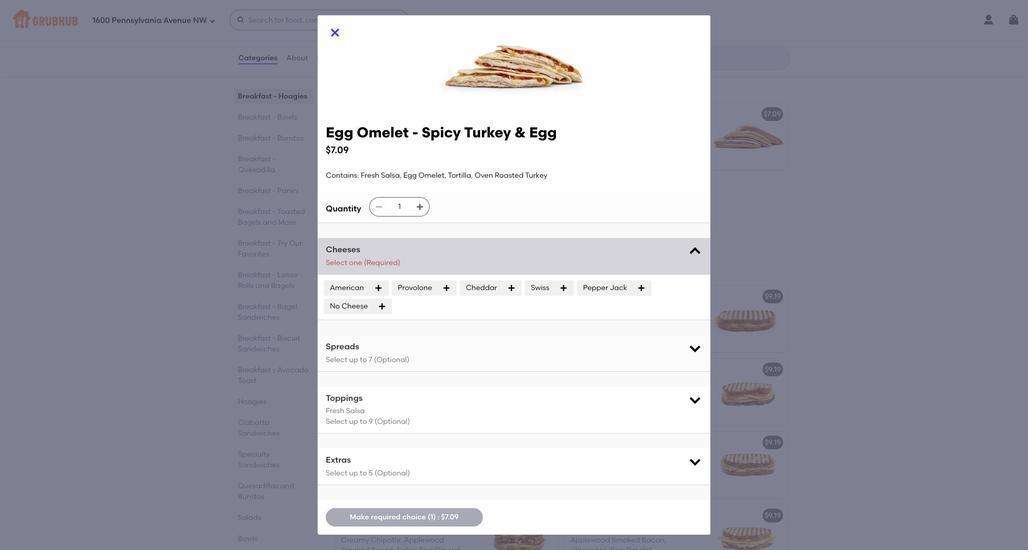 Task type: describe. For each thing, give the bounding box(es) containing it.
egg inside contains: pepper jack, panini bread, applewood smoked bacon, jalapenos, egg omelet
[[611, 547, 624, 551]]

1 horizontal spatial patty
[[651, 439, 669, 447]]

no cheese
[[330, 302, 368, 311]]

bread, for sausage
[[628, 453, 651, 462]]

contains: panini bread, applewood smoked bacon, egg omelet
[[341, 307, 464, 326]]

egg omelet - oven roasted turkey
[[341, 439, 463, 447]]

egg omelet - oven roasted turkey image
[[481, 432, 558, 499]]

contains: inside contains: pepper jack, panini bread, applewood smoked bacon, jalapenos, egg omelet
[[570, 526, 604, 535]]

hoagies tab
[[238, 397, 310, 408]]

bacon for contains: pepper jack, panini bread, creamy chipotle, applewood smoked bacon, salsa, egg omelet
[[459, 512, 482, 521]]

specialty sandwiches tab
[[238, 450, 310, 471]]

chipotle
[[427, 512, 458, 521]]

contains: for egg omelet - spicy turkey & egg
[[341, 197, 374, 206]]

1 horizontal spatial sausage
[[618, 439, 649, 447]]

cheese
[[342, 302, 368, 311]]

contains: for egg omelet - ham
[[341, 380, 374, 389]]

roasted inside contains: fresh salsa, egg omelet, tortilla, oven roasted turkey
[[388, 208, 417, 216]]

breakfast - quesadilla tab
[[238, 154, 310, 175]]

$9.19 for egg omelet - ham
[[536, 366, 552, 374]]

breakfast - bagel sandwiches
[[238, 303, 297, 322]]

salsa, inside contains: pepper jack, panini bread, creamy chipotle, applewood smoked bacon, salsa, egg omelet
[[397, 547, 418, 551]]

breakfast - burritos tab
[[238, 133, 310, 144]]

cheeses select one (required)
[[326, 245, 400, 267]]

egg omelet - southwest chipotle bacon image
[[481, 505, 558, 551]]

egg omelet - honey smoked turkey image
[[711, 359, 787, 425]]

omelet inside contains: pepper jack, panini bread, applewood smoked bacon, jalapenos, egg omelet
[[626, 547, 652, 551]]

bread, for applewood
[[399, 307, 422, 316]]

up for spreads
[[349, 356, 358, 365]]

avocado
[[277, 366, 308, 375]]

salsa, inside contains: fresh salsa, egg omelet, tortilla, oven roasted turkey
[[396, 197, 417, 206]]

breakfast for breakfast - loose rolls and bagels tab
[[238, 271, 271, 280]]

pepper for contains: pepper jack, panini bread, applewood smoked bacon, jalapenos, egg omelet
[[605, 526, 630, 535]]

breakfast for breakfast - hoagies tab
[[238, 92, 272, 101]]

loose
[[277, 271, 298, 280]]

patty inside contains: panini bread, egg omelet, sausage patty
[[602, 464, 621, 472]]

$9.19 for egg omelet - sausage patty
[[765, 439, 781, 447]]

0 vertical spatial quesadilla
[[397, 80, 455, 93]]

smoked for turkey
[[642, 366, 671, 374]]

:
[[438, 513, 440, 522]]

egg omelet - ham
[[341, 366, 406, 374]]

contains: pepper jack, panini bread, creamy chipotle, applewood smoked bacon, salsa, egg omelet
[[341, 526, 470, 551]]

bacon, inside contains: pepper jack, panini bread, creamy chipotle, applewood smoked bacon, salsa, egg omelet
[[371, 547, 395, 551]]

egg omelet - spicy turkey & egg
[[341, 183, 455, 192]]

jack
[[610, 284, 627, 293]]

breakfast for breakfast - panini "tab"
[[238, 187, 271, 195]]

omelet, inside contains: cheddar, fresh salsa, egg omelet, tortilla burrito
[[341, 25, 369, 34]]

- inside "breakfast - bagel sandwiches"
[[273, 303, 276, 312]]

sausage inside contains: panini bread, egg omelet, sausage patty
[[570, 464, 601, 472]]

omelet, inside contains: fresh salsa, egg omelet, tortilla, oven roasted turkey
[[434, 197, 462, 206]]

extras
[[326, 456, 351, 466]]

biscuit
[[277, 335, 300, 343]]

egg omelet - ham & egg image
[[711, 103, 787, 170]]

egg omelet - spicy bacon image
[[711, 505, 787, 551]]

1 vertical spatial contains: fresh salsa, egg omelet, tortilla, oven roasted turkey
[[341, 197, 462, 216]]

cheese,
[[341, 135, 369, 143]]

- inside breakfast - quesadilla
[[273, 155, 276, 164]]

breakfast for breakfast - avocado toast tab
[[238, 366, 271, 375]]

1 vertical spatial bowls
[[238, 535, 258, 544]]

contains: panini bread, meat, egg omelet for honey
[[570, 380, 688, 399]]

$7.09 inside button
[[764, 110, 781, 118]]

contains: panini bread, meat, egg omelet for oven
[[341, 453, 459, 472]]

pepper left jack
[[583, 284, 608, 293]]

contains: panini bread, egg omelet, sausage patty
[[570, 453, 696, 472]]

bacon, inside contains: panini bread, applewood smoked bacon, egg omelet
[[371, 317, 395, 326]]

salads
[[238, 514, 261, 523]]

breakfast - hoagies
[[238, 92, 307, 101]]

bowls tab
[[238, 534, 310, 545]]

one
[[349, 259, 362, 267]]

up for extras
[[349, 469, 358, 478]]

panini inside "tab"
[[277, 187, 299, 195]]

1 vertical spatial breakfast - panini
[[334, 263, 431, 276]]

quesadillas and burritos
[[238, 482, 294, 502]]

applewood inside contains: panini bread, applewood smoked bacon, egg omelet
[[424, 307, 464, 316]]

turkey inside egg omelet - spicy turkey & egg $7.09
[[464, 124, 511, 141]]

bread, inside contains: pepper jack, panini bread, applewood smoked bacon, jalapenos, egg omelet
[[676, 526, 699, 535]]

5
[[369, 469, 373, 478]]

tortilla
[[371, 25, 394, 34]]

ciabatta
[[238, 419, 270, 428]]

jack, for bacon,
[[632, 526, 651, 535]]

select for cheeses
[[326, 259, 347, 267]]

quantity
[[326, 204, 361, 214]]

cheddar,
[[376, 15, 409, 23]]

more
[[278, 218, 296, 227]]

bread, for ham
[[399, 380, 422, 389]]

& for egg omelet - spicy turkey & egg
[[434, 183, 440, 192]]

meat, for honey
[[653, 380, 673, 389]]

breakfast for breakfast - burritos tab
[[238, 134, 271, 143]]

3 sandwiches from the top
[[238, 430, 280, 438]]

cream
[[436, 124, 460, 133]]

breakfast for breakfast - toasted bagels and more tab
[[238, 208, 271, 216]]

egg inside contains: fresh salsa, egg omelet, tortilla, oven roasted turkey
[[419, 197, 432, 206]]

egg omelet - spicy turkey & egg image
[[481, 176, 558, 243]]

$7.09 inside egg omelet - spicy turkey & egg $7.09
[[326, 144, 349, 156]]

avenue
[[163, 16, 191, 25]]

quesadillas
[[238, 482, 279, 491]]

egg omelet - sausage patty
[[570, 439, 669, 447]]

salads tab
[[238, 513, 310, 524]]

contains: garlic aioli, plain cream cheese, spinach, tomato, egg omelet, tortilla, oven roasted turkey
[[341, 124, 470, 154]]

breakfast - avocado toast
[[238, 366, 308, 386]]

creamy
[[341, 537, 369, 545]]

egg omelet - spicy turkey & egg $7.09
[[326, 124, 557, 156]]

egg omelet - egg image for $5.99
[[481, 0, 558, 60]]

meat, for oven
[[424, 453, 444, 462]]

svg image inside main navigation navigation
[[209, 18, 215, 24]]

panini inside contains: panini bread, egg omelet, sausage patty
[[605, 453, 627, 462]]

oven inside the contains: garlic aioli, plain cream cheese, spinach, tomato, egg omelet, tortilla, oven roasted turkey
[[397, 145, 416, 154]]

tortilla, inside contains: fresh salsa, egg omelet, tortilla, oven roasted turkey
[[341, 208, 366, 216]]

select for spreads
[[326, 356, 347, 365]]

cheeses
[[326, 245, 360, 255]]

panini inside contains: pepper jack, panini bread, creamy chipotle, applewood smoked bacon, salsa, egg omelet
[[424, 526, 445, 535]]

jalapenos,
[[570, 547, 609, 551]]

breakfast - bowls
[[238, 113, 297, 122]]

$9.19 for egg omelet - applewood smoked bacon
[[536, 292, 552, 301]]

smoked for bacon
[[431, 292, 460, 301]]

omelet inside egg omelet - spicy turkey & egg $7.09
[[357, 124, 409, 141]]

& for egg omelet - spicy turkey & egg $7.09
[[515, 124, 526, 141]]

sandwiches inside "breakfast - bagel sandwiches"
[[238, 314, 280, 322]]

smoked for bacon,
[[341, 317, 369, 326]]

specialty sandwiches
[[238, 451, 280, 470]]

breakfast - biscuit sandwiches
[[238, 335, 300, 354]]

contains: garlic aioli, plain cream cheese, spinach, tomato, egg omelet, tortilla, oven roasted turkey button
[[335, 103, 558, 170]]

reviews button
[[316, 40, 346, 77]]

extras select up to 5 (optional)
[[326, 456, 410, 478]]

egg omelet - egg for $9.19
[[570, 292, 632, 301]]

contains: pepper jack, panini bread, applewood smoked bacon, jalapenos, egg omelet
[[570, 526, 699, 551]]

omelet inside contains: panini bread, applewood smoked bacon, egg omelet
[[412, 317, 438, 326]]

breakfast - loose rolls and bagels tab
[[238, 270, 310, 292]]

aioli,
[[399, 124, 416, 133]]

southwest
[[389, 512, 426, 521]]

select inside toppings fresh salsa select up to 9 (optional)
[[326, 418, 347, 427]]

nw
[[193, 16, 207, 25]]

rolls
[[238, 282, 254, 291]]

breakfast - biscuit sandwiches tab
[[238, 334, 310, 355]]

fresh inside contains: cheddar, fresh salsa, egg omelet, tortilla burrito
[[410, 15, 429, 23]]

contains: inside the contains: garlic aioli, plain cream cheese, spinach, tomato, egg omelet, tortilla, oven roasted turkey
[[341, 124, 374, 133]]

ham
[[389, 366, 406, 374]]

garlic
[[376, 124, 397, 133]]

contains: for egg omelet - applewood smoked bacon
[[341, 307, 374, 316]]

(1)
[[428, 513, 436, 522]]

breakfast for breakfast - quesadilla tab
[[238, 155, 271, 164]]

egg omelet - sausage patty image
[[711, 432, 787, 499]]

breakfast for breakfast - bagel sandwiches tab
[[238, 303, 271, 312]]

choice
[[402, 513, 426, 522]]

cheddar
[[466, 284, 497, 293]]

$7.09 button
[[564, 103, 787, 170]]

egg inside contains: panini bread, applewood smoked bacon, egg omelet
[[397, 317, 411, 326]]

bagels inside the breakfast - toasted bagels and more
[[238, 218, 261, 227]]

(optional) for spreads
[[374, 356, 409, 365]]

favorites
[[238, 250, 269, 259]]

egg inside the contains: garlic aioli, plain cream cheese, spinach, tomato, egg omelet, tortilla, oven roasted turkey
[[433, 135, 447, 143]]

pepper for contains: pepper jack, panini bread, creamy chipotle, applewood smoked bacon, salsa, egg omelet
[[376, 526, 401, 535]]

bacon, inside contains: pepper jack, panini bread, applewood smoked bacon, jalapenos, egg omelet
[[642, 537, 666, 545]]

american
[[330, 284, 364, 293]]

(required)
[[364, 259, 400, 267]]

breakfast - try our favorites tab
[[238, 238, 310, 260]]

applewood inside contains: pepper jack, panini bread, applewood smoked bacon, jalapenos, egg omelet
[[570, 537, 610, 545]]

swiss
[[531, 284, 549, 293]]

egg omelet - applewood smoked bacon
[[341, 292, 484, 301]]

breakfast - burritos
[[238, 134, 304, 143]]

our
[[289, 239, 302, 248]]

breakfast - bagel sandwiches tab
[[238, 302, 310, 323]]

contains: for egg omelet - sausage patty
[[570, 453, 604, 462]]

egg omelet - egg image for $9.19
[[711, 286, 787, 352]]

meat, for ham
[[424, 380, 444, 389]]

contains: panini bread, meat, egg omelet for ham
[[341, 380, 459, 399]]

spreads select up to 7 (optional)
[[326, 342, 409, 365]]

bagel
[[277, 303, 297, 312]]



Task type: locate. For each thing, give the bounding box(es) containing it.
1 horizontal spatial tortilla,
[[371, 145, 396, 154]]

- inside "breakfast - biscuit sandwiches"
[[273, 335, 276, 343]]

jack, inside contains: pepper jack, panini bread, applewood smoked bacon, jalapenos, egg omelet
[[632, 526, 651, 535]]

0 horizontal spatial burritos
[[238, 493, 264, 502]]

breakfast - try our favorites
[[238, 239, 302, 259]]

contains: up creamy
[[341, 526, 374, 535]]

breakfast - panini
[[238, 187, 299, 195], [334, 263, 431, 276]]

breakfast - hoagies tab
[[238, 91, 310, 102]]

fresh
[[410, 15, 429, 23], [361, 171, 379, 180], [376, 197, 395, 206], [326, 407, 344, 416]]

1 horizontal spatial hoagies
[[278, 92, 307, 101]]

1 vertical spatial burritos
[[238, 493, 264, 502]]

and inside the breakfast - toasted bagels and more
[[263, 218, 277, 227]]

9
[[369, 418, 373, 427]]

patty up contains: panini bread, egg omelet, sausage patty
[[651, 439, 669, 447]]

honey
[[618, 366, 641, 374]]

breakfast for breakfast - biscuit sandwiches tab
[[238, 335, 271, 343]]

1 horizontal spatial bowls
[[277, 113, 297, 122]]

specialty
[[238, 451, 270, 459]]

burritos inside quesadillas and burritos
[[238, 493, 264, 502]]

2 horizontal spatial tortilla,
[[448, 171, 473, 180]]

breakfast - panini up the breakfast - toasted bagels and more
[[238, 187, 299, 195]]

(optional) right 5
[[375, 469, 410, 478]]

up inside spreads select up to 7 (optional)
[[349, 356, 358, 365]]

fresh down toppings
[[326, 407, 344, 416]]

1 horizontal spatial egg omelet - egg
[[570, 292, 632, 301]]

up left 5
[[349, 469, 358, 478]]

sausage down egg omelet - sausage patty
[[570, 464, 601, 472]]

breakfast - quesadilla up garlic
[[334, 80, 455, 93]]

$9.19 for egg omelet - oven roasted turkey
[[536, 439, 552, 447]]

quesadillas and burritos tab
[[238, 481, 310, 503]]

(optional) right 9
[[375, 418, 410, 427]]

contains: for egg omelet - honey smoked turkey
[[570, 380, 604, 389]]

2 up from the top
[[349, 418, 358, 427]]

turkey inside the contains: garlic aioli, plain cream cheese, spinach, tomato, egg omelet, tortilla, oven roasted turkey
[[448, 145, 470, 154]]

omelet,
[[341, 25, 369, 34], [341, 145, 369, 154], [419, 171, 446, 180], [434, 197, 462, 206], [668, 453, 696, 462]]

breakfast up the breakfast - toasted bagels and more
[[238, 187, 271, 195]]

breakfast - panini tab
[[238, 186, 310, 196]]

bread, inside contains: pepper jack, panini bread, creamy chipotle, applewood smoked bacon, salsa, egg omelet
[[447, 526, 470, 535]]

0 vertical spatial hoagies
[[278, 92, 307, 101]]

contains: inside contains: panini bread, applewood smoked bacon, egg omelet
[[341, 307, 374, 316]]

2 jack, from the left
[[632, 526, 651, 535]]

0 vertical spatial patty
[[651, 439, 669, 447]]

0 vertical spatial spicy
[[422, 124, 461, 141]]

to inside extras select up to 5 (optional)
[[360, 469, 367, 478]]

0 horizontal spatial breakfast - quesadilla
[[238, 155, 276, 174]]

select for extras
[[326, 469, 347, 478]]

contains: for egg omelet - oven roasted turkey
[[341, 453, 374, 462]]

to inside spreads select up to 7 (optional)
[[360, 356, 367, 365]]

and right rolls at left
[[255, 282, 269, 291]]

breakfast up 'favorites'
[[238, 239, 271, 248]]

and left more
[[263, 218, 277, 227]]

jack,
[[403, 526, 422, 535], [632, 526, 651, 535]]

omelet, inside the contains: garlic aioli, plain cream cheese, spinach, tomato, egg omelet, tortilla, oven roasted turkey
[[341, 145, 369, 154]]

1 vertical spatial patty
[[602, 464, 621, 472]]

oven
[[397, 145, 416, 154], [475, 171, 493, 180], [368, 208, 386, 216], [389, 439, 407, 447]]

bowls
[[277, 113, 297, 122], [238, 535, 258, 544]]

1 vertical spatial &
[[434, 183, 440, 192]]

breakfast for "breakfast - bowls" tab at the left of the page
[[238, 113, 271, 122]]

breakfast - avocado toast tab
[[238, 365, 310, 387]]

breakfast inside the breakfast - avocado toast
[[238, 366, 271, 375]]

select down extras
[[326, 469, 347, 478]]

1 vertical spatial spicy
[[389, 183, 408, 192]]

meat,
[[424, 380, 444, 389], [653, 380, 673, 389], [424, 453, 444, 462]]

burrito
[[396, 25, 419, 34]]

applewood up contains: panini bread, applewood smoked bacon, egg omelet
[[389, 292, 430, 301]]

fresh inside toppings fresh salsa select up to 9 (optional)
[[326, 407, 344, 416]]

and for more
[[263, 218, 277, 227]]

breakfast down breakfast - bowls at the left of page
[[238, 134, 271, 143]]

bagels up 'favorites'
[[238, 218, 261, 227]]

pepper inside contains: pepper jack, panini bread, creamy chipotle, applewood smoked bacon, salsa, egg omelet
[[376, 526, 401, 535]]

0 horizontal spatial tortilla,
[[341, 208, 366, 216]]

sandwiches up "breakfast - biscuit sandwiches"
[[238, 314, 280, 322]]

omelet, inside contains: panini bread, egg omelet, sausage patty
[[668, 453, 696, 462]]

2 select from the top
[[326, 356, 347, 365]]

egg inside contains: cheddar, fresh salsa, egg omelet, tortilla burrito
[[453, 15, 467, 23]]

1 vertical spatial and
[[255, 282, 269, 291]]

select
[[326, 259, 347, 267], [326, 356, 347, 365], [326, 418, 347, 427], [326, 469, 347, 478]]

contains: fresh salsa, egg omelet, tortilla, oven roasted turkey down egg omelet - spicy turkey & egg $7.09
[[326, 171, 548, 180]]

toppings fresh salsa select up to 9 (optional)
[[326, 394, 410, 427]]

up
[[349, 356, 358, 365], [349, 418, 358, 427], [349, 469, 358, 478]]

0 horizontal spatial hoagies
[[238, 398, 267, 407]]

contains: inside contains: panini bread, egg omelet, sausage patty
[[570, 453, 604, 462]]

1 horizontal spatial breakfast - quesadilla
[[334, 80, 455, 93]]

egg omelet - egg image
[[481, 0, 558, 60], [711, 286, 787, 352]]

spinach,
[[371, 135, 401, 143]]

ciabatta sandwiches tab
[[238, 418, 310, 439]]

fresh up 'burrito'
[[410, 15, 429, 23]]

contains: up 5
[[341, 453, 374, 462]]

contains: up toppings
[[341, 380, 374, 389]]

panini inside contains: panini bread, applewood smoked bacon, egg omelet
[[376, 307, 398, 316]]

make
[[350, 513, 369, 522]]

burritos for quesadillas and burritos
[[238, 493, 264, 502]]

0 vertical spatial contains: fresh salsa, egg omelet, tortilla, oven roasted turkey
[[326, 171, 548, 180]]

applewood down (1)
[[404, 537, 444, 545]]

0 horizontal spatial bowls
[[238, 535, 258, 544]]

salsa
[[346, 407, 365, 416]]

breakfast - bowls tab
[[238, 112, 310, 123]]

$9.19 for egg omelet - honey smoked turkey
[[765, 366, 781, 374]]

breakfast inside "breakfast - bagel sandwiches"
[[238, 303, 271, 312]]

salsa, up egg omelet - spicy turkey & egg
[[381, 171, 402, 180]]

salsa, down chipotle, at bottom left
[[397, 547, 418, 551]]

provolone
[[398, 284, 432, 293]]

bread, inside contains: panini bread, applewood smoked bacon, egg omelet
[[399, 307, 422, 316]]

reviews
[[317, 54, 345, 62]]

sandwiches
[[238, 314, 280, 322], [238, 345, 280, 354], [238, 430, 280, 438], [238, 461, 280, 470]]

0 vertical spatial up
[[349, 356, 358, 365]]

1 horizontal spatial breakfast - panini
[[334, 263, 431, 276]]

chipotle,
[[371, 537, 402, 545]]

turkey
[[464, 124, 511, 141], [448, 145, 470, 154], [525, 171, 548, 180], [410, 183, 433, 192], [419, 208, 441, 216], [672, 366, 695, 374], [440, 439, 463, 447]]

bagels down loose
[[271, 282, 294, 291]]

spreads
[[326, 342, 359, 352]]

sandwiches inside "breakfast - biscuit sandwiches"
[[238, 345, 280, 354]]

egg omelet - applewood smoked bacon image
[[481, 286, 558, 352]]

0 vertical spatial sausage
[[618, 439, 649, 447]]

roasted inside the contains: garlic aioli, plain cream cheese, spinach, tomato, egg omelet, tortilla, oven roasted turkey
[[417, 145, 446, 154]]

breakfast up breakfast - burritos
[[238, 113, 271, 122]]

svg image
[[1008, 14, 1020, 26], [237, 16, 245, 24], [560, 284, 568, 293], [637, 284, 646, 293], [688, 455, 702, 470]]

smoked inside contains: pepper jack, panini bread, creamy chipotle, applewood smoked bacon, salsa, egg omelet
[[341, 547, 369, 551]]

smoked
[[431, 292, 460, 301], [341, 317, 369, 326], [642, 366, 671, 374], [612, 537, 640, 545], [341, 547, 369, 551]]

required
[[371, 513, 401, 522]]

main navigation navigation
[[0, 0, 1028, 40]]

omelet inside contains: pepper jack, panini bread, creamy chipotle, applewood smoked bacon, salsa, egg omelet
[[435, 547, 461, 551]]

contains: left input item quantity number field
[[341, 197, 374, 206]]

0 vertical spatial egg omelet - egg
[[341, 0, 403, 9]]

hoagies
[[278, 92, 307, 101], [238, 398, 267, 407]]

egg omelet - egg for $5.99
[[341, 0, 403, 9]]

toppings
[[326, 394, 363, 404]]

sandwiches down the ciabatta
[[238, 430, 280, 438]]

egg inside contains: pepper jack, panini bread, creamy chipotle, applewood smoked bacon, salsa, egg omelet
[[419, 547, 433, 551]]

contains: down egg omelet - sausage patty
[[570, 453, 604, 462]]

2 sandwiches from the top
[[238, 345, 280, 354]]

bagels inside breakfast - loose rolls and bagels
[[271, 282, 294, 291]]

smoked inside contains: panini bread, applewood smoked bacon, egg omelet
[[341, 317, 369, 326]]

egg inside contains: panini bread, egg omelet, sausage patty
[[653, 453, 666, 462]]

pepper up chipotle, at bottom left
[[376, 526, 401, 535]]

quesadilla inside tab
[[238, 166, 275, 174]]

(optional) inside extras select up to 5 (optional)
[[375, 469, 410, 478]]

0 horizontal spatial quesadilla
[[238, 166, 275, 174]]

select inside cheeses select one (required)
[[326, 259, 347, 267]]

0 vertical spatial &
[[515, 124, 526, 141]]

0 horizontal spatial bagels
[[238, 218, 261, 227]]

Input item quantity number field
[[388, 198, 411, 217]]

quesadilla up plain
[[397, 80, 455, 93]]

tortilla,
[[371, 145, 396, 154], [448, 171, 473, 180], [341, 208, 366, 216]]

sausage
[[618, 439, 649, 447], [570, 464, 601, 472]]

jack, inside contains: pepper jack, panini bread, creamy chipotle, applewood smoked bacon, salsa, egg omelet
[[403, 526, 422, 535]]

roasted
[[417, 145, 446, 154], [495, 171, 524, 180], [388, 208, 417, 216], [409, 439, 438, 447]]

contains: panini bread, meat, egg omelet down honey
[[570, 380, 688, 399]]

0 vertical spatial bagels
[[238, 218, 261, 227]]

burritos for breakfast - burritos
[[277, 134, 304, 143]]

(optional) inside spreads select up to 7 (optional)
[[374, 356, 409, 365]]

and right quesadillas
[[280, 482, 294, 491]]

categories button
[[238, 40, 278, 77]]

select down cheeses
[[326, 259, 347, 267]]

1 vertical spatial (optional)
[[375, 418, 410, 427]]

pepper up jalapenos,
[[605, 526, 630, 535]]

applewood inside contains: pepper jack, panini bread, creamy chipotle, applewood smoked bacon, salsa, egg omelet
[[404, 537, 444, 545]]

- inside the breakfast - avocado toast
[[273, 366, 276, 375]]

contains: up quantity
[[326, 171, 359, 180]]

contains: up cheese,
[[341, 124, 374, 133]]

fresh inside contains: fresh salsa, egg omelet, tortilla, oven roasted turkey
[[376, 197, 395, 206]]

1 horizontal spatial jack,
[[632, 526, 651, 535]]

contains: up the "tortilla"
[[341, 15, 374, 23]]

1 vertical spatial up
[[349, 418, 358, 427]]

to left 5
[[360, 469, 367, 478]]

to inside toppings fresh salsa select up to 9 (optional)
[[360, 418, 367, 427]]

breakfast - quesadilla inside tab
[[238, 155, 276, 174]]

breakfast down reviews button
[[334, 80, 387, 93]]

tortilla, down spinach, on the top left of the page
[[371, 145, 396, 154]]

about
[[286, 54, 308, 62]]

contains: inside contains: fresh salsa, egg omelet, tortilla, oven roasted turkey
[[341, 197, 374, 206]]

about button
[[286, 40, 309, 77]]

0 vertical spatial to
[[360, 356, 367, 365]]

contains: panini bread, meat, egg omelet down egg omelet - oven roasted turkey
[[341, 453, 459, 472]]

breakfast down breakfast - panini "tab"
[[238, 208, 271, 216]]

0 vertical spatial egg omelet - egg image
[[481, 0, 558, 60]]

breakfast inside the breakfast - try our favorites
[[238, 239, 271, 248]]

2 vertical spatial to
[[360, 469, 367, 478]]

select down salsa
[[326, 418, 347, 427]]

pennsylvania
[[112, 16, 161, 25]]

categories
[[238, 54, 278, 62]]

salsa, right cheddar,
[[431, 15, 451, 23]]

egg omelet - ham image
[[481, 359, 558, 425]]

contains: fresh salsa, egg omelet, tortilla, oven roasted turkey down egg omelet - spicy turkey & egg
[[341, 197, 462, 216]]

breakfast up toast at the left bottom of page
[[238, 366, 271, 375]]

breakfast - toasted bagels and more
[[238, 208, 305, 227]]

toasted
[[277, 208, 305, 216]]

1 jack, from the left
[[403, 526, 422, 535]]

2 vertical spatial bacon,
[[371, 547, 395, 551]]

bread, inside contains: panini bread, egg omelet, sausage patty
[[628, 453, 651, 462]]

contains: right no
[[341, 307, 374, 316]]

0 horizontal spatial egg omelet - egg image
[[481, 0, 558, 60]]

2 to from the top
[[360, 418, 367, 427]]

egg omelet - egg
[[341, 0, 403, 9], [570, 292, 632, 301]]

breakfast - quesadilla down breakfast - burritos
[[238, 155, 276, 174]]

toast
[[238, 377, 257, 386]]

0 vertical spatial and
[[263, 218, 277, 227]]

panini inside contains: pepper jack, panini bread, applewood smoked bacon, jalapenos, egg omelet
[[653, 526, 674, 535]]

egg omelet - garlic smoked turkey & egg image
[[481, 103, 558, 170]]

- inside breakfast - loose rolls and bagels
[[273, 271, 276, 280]]

0 horizontal spatial jack,
[[403, 526, 422, 535]]

1 vertical spatial tortilla,
[[448, 171, 473, 180]]

(optional)
[[374, 356, 409, 365], [375, 418, 410, 427], [375, 469, 410, 478]]

$5.99
[[534, 0, 552, 9]]

breakfast up breakfast - bowls at the left of page
[[238, 92, 272, 101]]

patty
[[651, 439, 669, 447], [602, 464, 621, 472]]

patty down egg omelet - sausage patty
[[602, 464, 621, 472]]

ciabatta sandwiches
[[238, 419, 280, 438]]

7
[[369, 356, 372, 365]]

- inside the breakfast - try our favorites
[[273, 239, 276, 248]]

fresh down egg omelet - spicy turkey & egg
[[376, 197, 395, 206]]

up inside extras select up to 5 (optional)
[[349, 469, 358, 478]]

make required choice (1) : $7.09
[[350, 513, 459, 522]]

tomato,
[[403, 135, 432, 143]]

spicy for egg omelet - spicy turkey & egg
[[389, 183, 408, 192]]

contains: cheddar, fresh salsa, egg omelet, tortilla burrito
[[341, 15, 467, 34]]

hoagies up the ciabatta
[[238, 398, 267, 407]]

1 sandwiches from the top
[[238, 314, 280, 322]]

burritos down "breakfast - bowls" tab at the left of the page
[[277, 134, 304, 143]]

1 horizontal spatial spicy
[[422, 124, 461, 141]]

1 vertical spatial bacon
[[459, 512, 482, 521]]

breakfast for breakfast - try our favorites tab
[[238, 239, 271, 248]]

1 horizontal spatial burritos
[[277, 134, 304, 143]]

1 vertical spatial to
[[360, 418, 367, 427]]

0 vertical spatial breakfast - quesadilla
[[334, 80, 455, 93]]

0 vertical spatial (optional)
[[374, 356, 409, 365]]

quesadilla up breakfast - panini "tab"
[[238, 166, 275, 174]]

0 vertical spatial bacon
[[461, 292, 484, 301]]

contains: panini bread, meat, egg omelet
[[341, 380, 459, 399], [570, 380, 688, 399], [341, 453, 459, 472]]

svg image
[[209, 18, 215, 24], [329, 27, 341, 39], [375, 203, 383, 211], [416, 203, 424, 211], [688, 245, 702, 259], [374, 284, 382, 293], [442, 284, 451, 293], [507, 284, 516, 293], [378, 303, 386, 311], [688, 342, 702, 356], [688, 393, 702, 408]]

sandwiches down specialty
[[238, 461, 280, 470]]

breakfast down rolls at left
[[238, 303, 271, 312]]

4 sandwiches from the top
[[238, 461, 280, 470]]

contains: panini bread, meat, egg omelet down ham
[[341, 380, 459, 399]]

breakfast - loose rolls and bagels
[[238, 271, 298, 291]]

- inside the breakfast - toasted bagels and more
[[273, 208, 276, 216]]

breakfast inside breakfast - loose rolls and bagels
[[238, 271, 271, 280]]

(optional) inside toppings fresh salsa select up to 9 (optional)
[[375, 418, 410, 427]]

select inside spreads select up to 7 (optional)
[[326, 356, 347, 365]]

breakfast down "breakfast - bagel sandwiches"
[[238, 335, 271, 343]]

egg omelet - southwest chipotle bacon
[[341, 512, 482, 521]]

try
[[277, 239, 288, 248]]

2 vertical spatial up
[[349, 469, 358, 478]]

contains: for egg omelet - egg
[[341, 15, 374, 23]]

pepper jack
[[583, 284, 627, 293]]

bowls down breakfast - hoagies tab
[[277, 113, 297, 122]]

to left 7 on the bottom left
[[360, 356, 367, 365]]

3 to from the top
[[360, 469, 367, 478]]

breakfast up american
[[334, 263, 387, 276]]

1 horizontal spatial egg omelet - egg image
[[711, 286, 787, 352]]

1 vertical spatial egg omelet - egg image
[[711, 286, 787, 352]]

contains: down the egg omelet - honey smoked turkey
[[570, 380, 604, 389]]

to
[[360, 356, 367, 365], [360, 418, 367, 427], [360, 469, 367, 478]]

1 vertical spatial bacon,
[[642, 537, 666, 545]]

1 to from the top
[[360, 356, 367, 365]]

$9.19
[[536, 292, 552, 301], [765, 292, 781, 301], [536, 366, 552, 374], [765, 366, 781, 374], [536, 439, 552, 447], [765, 439, 781, 447], [765, 512, 781, 521]]

3 up from the top
[[349, 469, 358, 478]]

0 vertical spatial bacon,
[[371, 317, 395, 326]]

and
[[263, 218, 277, 227], [255, 282, 269, 291], [280, 482, 294, 491]]

breakfast inside the breakfast - toasted bagels and more
[[238, 208, 271, 216]]

contains: fresh salsa, egg omelet, tortilla, oven roasted turkey
[[326, 171, 548, 180], [341, 197, 462, 216]]

and inside breakfast - loose rolls and bagels
[[255, 282, 269, 291]]

breakfast - panini up provolone
[[334, 263, 431, 276]]

contains: up jalapenos,
[[570, 526, 604, 535]]

& inside egg omelet - spicy turkey & egg $7.09
[[515, 124, 526, 141]]

1 vertical spatial sausage
[[570, 464, 601, 472]]

0 vertical spatial bowls
[[277, 113, 297, 122]]

0 horizontal spatial &
[[434, 183, 440, 192]]

1 vertical spatial bagels
[[271, 282, 294, 291]]

2 vertical spatial (optional)
[[375, 469, 410, 478]]

breakfast inside "breakfast - biscuit sandwiches"
[[238, 335, 271, 343]]

bread, for honey
[[628, 380, 651, 389]]

to left 9
[[360, 418, 367, 427]]

1 vertical spatial egg omelet - egg
[[570, 292, 632, 301]]

jack, for applewood
[[403, 526, 422, 535]]

4 select from the top
[[326, 469, 347, 478]]

tortilla, down egg omelet - spicy turkey & egg $7.09
[[448, 171, 473, 180]]

breakfast - panini inside "tab"
[[238, 187, 299, 195]]

bread,
[[399, 307, 422, 316], [399, 380, 422, 389], [628, 380, 651, 389], [399, 453, 422, 462], [628, 453, 651, 462], [447, 526, 470, 535], [676, 526, 699, 535]]

fresh up egg omelet - spicy turkey & egg
[[361, 171, 379, 180]]

breakfast down breakfast - burritos
[[238, 155, 271, 164]]

panini
[[277, 187, 299, 195], [397, 263, 431, 276], [376, 307, 398, 316], [376, 380, 398, 389], [605, 380, 627, 389], [376, 453, 398, 462], [605, 453, 627, 462], [424, 526, 445, 535], [653, 526, 674, 535]]

to for extras
[[360, 469, 367, 478]]

breakfast inside "tab"
[[238, 187, 271, 195]]

bread, for oven
[[399, 453, 422, 462]]

tortilla, inside the contains: garlic aioli, plain cream cheese, spinach, tomato, egg omelet, tortilla, oven roasted turkey
[[371, 145, 396, 154]]

1 vertical spatial hoagies
[[238, 398, 267, 407]]

breakfast up rolls at left
[[238, 271, 271, 280]]

contains: for egg omelet - southwest chipotle bacon
[[341, 526, 374, 535]]

bagels
[[238, 218, 261, 227], [271, 282, 294, 291]]

0 horizontal spatial patty
[[602, 464, 621, 472]]

(optional) for extras
[[375, 469, 410, 478]]

hoagies up "breakfast - bowls" tab at the left of the page
[[278, 92, 307, 101]]

no
[[330, 302, 340, 311]]

0 vertical spatial breakfast - panini
[[238, 187, 299, 195]]

select inside extras select up to 5 (optional)
[[326, 469, 347, 478]]

3 select from the top
[[326, 418, 347, 427]]

1 select from the top
[[326, 259, 347, 267]]

select down spreads
[[326, 356, 347, 365]]

1 horizontal spatial quesadilla
[[397, 80, 455, 93]]

tortilla, up cheeses
[[341, 208, 366, 216]]

to for spreads
[[360, 356, 367, 365]]

applewood down egg omelet - applewood smoked bacon in the bottom left of the page
[[424, 307, 464, 316]]

(optional) up ham
[[374, 356, 409, 365]]

and for bagels
[[255, 282, 269, 291]]

2 vertical spatial tortilla,
[[341, 208, 366, 216]]

0 horizontal spatial spicy
[[389, 183, 408, 192]]

sausage up contains: panini bread, egg omelet, sausage patty
[[618, 439, 649, 447]]

- inside "tab"
[[273, 187, 276, 195]]

bowls down salads at the left of page
[[238, 535, 258, 544]]

plain
[[417, 124, 434, 133]]

salsa, inside contains: cheddar, fresh salsa, egg omelet, tortilla burrito
[[431, 15, 451, 23]]

1 up from the top
[[349, 356, 358, 365]]

oven inside contains: fresh salsa, egg omelet, tortilla, oven roasted turkey
[[368, 208, 386, 216]]

salsa, down egg omelet - spicy turkey & egg
[[396, 197, 417, 206]]

0 horizontal spatial egg omelet - egg
[[341, 0, 403, 9]]

burritos down quesadillas
[[238, 493, 264, 502]]

spicy
[[422, 124, 461, 141], [389, 183, 408, 192]]

and inside quesadillas and burritos
[[280, 482, 294, 491]]

1 horizontal spatial &
[[515, 124, 526, 141]]

1 vertical spatial breakfast - quesadilla
[[238, 155, 276, 174]]

spicy inside egg omelet - spicy turkey & egg $7.09
[[422, 124, 461, 141]]

breakfast - toasted bagels and more tab
[[238, 207, 310, 228]]

spicy for egg omelet - spicy turkey & egg $7.09
[[422, 124, 461, 141]]

1600
[[93, 16, 110, 25]]

sandwiches up the breakfast - avocado toast at the left bottom of page
[[238, 345, 280, 354]]

salsa,
[[431, 15, 451, 23], [381, 171, 402, 180], [396, 197, 417, 206], [397, 547, 418, 551]]

0 vertical spatial burritos
[[277, 134, 304, 143]]

1600 pennsylvania avenue nw
[[93, 16, 207, 25]]

bacon for contains: panini bread, applewood smoked bacon, egg omelet
[[461, 292, 484, 301]]

0 horizontal spatial breakfast - panini
[[238, 187, 299, 195]]

2 vertical spatial and
[[280, 482, 294, 491]]

1 vertical spatial quesadilla
[[238, 166, 275, 174]]

up left 7 on the bottom left
[[349, 356, 358, 365]]

smoked inside contains: pepper jack, panini bread, applewood smoked bacon, jalapenos, egg omelet
[[612, 537, 640, 545]]

$9.19 for egg omelet - egg
[[765, 292, 781, 301]]

0 vertical spatial tortilla,
[[371, 145, 396, 154]]

- inside egg omelet - spicy turkey & egg $7.09
[[412, 124, 418, 141]]

0 horizontal spatial sausage
[[570, 464, 601, 472]]

1 horizontal spatial bagels
[[271, 282, 294, 291]]

up inside toppings fresh salsa select up to 9 (optional)
[[349, 418, 358, 427]]

applewood up jalapenos,
[[570, 537, 610, 545]]

breakfast - quesadilla
[[334, 80, 455, 93], [238, 155, 276, 174]]

up down salsa
[[349, 418, 358, 427]]



Task type: vqa. For each thing, say whether or not it's contained in the screenshot.
2nd Select from the bottom of the page
yes



